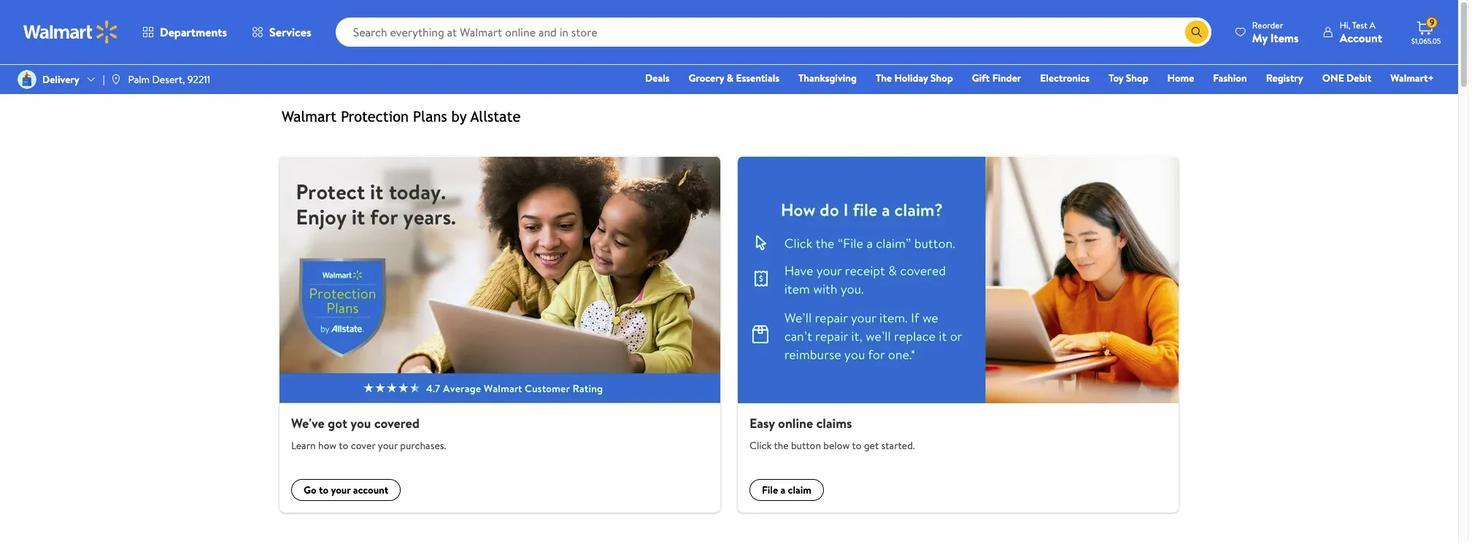 Task type: locate. For each thing, give the bounding box(es) containing it.
1 horizontal spatial your
[[378, 439, 398, 453]]

got
[[328, 415, 348, 433]]

fashion
[[1214, 71, 1248, 85]]

your inside we've got you covered learn how to cover your purchases.
[[378, 439, 398, 453]]

go to your account
[[304, 483, 389, 498]]

hi, test a account
[[1341, 19, 1383, 46]]

the holiday shop link
[[870, 70, 960, 86]]

1 shop from the left
[[931, 71, 954, 85]]

to
[[339, 439, 349, 453], [852, 439, 862, 453], [319, 483, 329, 498]]

file
[[762, 483, 778, 498]]

items
[[1271, 30, 1300, 46]]

to right 'how'
[[339, 439, 349, 453]]

walmart+
[[1391, 71, 1435, 85]]

thanksgiving link
[[792, 70, 864, 86]]

we've got you covered list item
[[271, 156, 730, 513]]

palm
[[128, 72, 150, 87]]

go
[[304, 483, 317, 498]]

your down covered
[[378, 439, 398, 453]]

to left get
[[852, 439, 862, 453]]

one
[[1323, 71, 1345, 85]]

reorder my items
[[1253, 19, 1300, 46]]

one debit
[[1323, 71, 1372, 85]]

your left account
[[331, 483, 351, 498]]

toy shop link
[[1103, 70, 1156, 86]]

finder
[[993, 71, 1022, 85]]

easy
[[750, 415, 775, 433]]

account
[[353, 483, 389, 498]]

2 horizontal spatial to
[[852, 439, 862, 453]]

9
[[1430, 16, 1435, 29]]

debit
[[1347, 71, 1372, 85]]

file a claim
[[762, 483, 812, 498]]

0 vertical spatial your
[[378, 439, 398, 453]]

to right go on the bottom of the page
[[319, 483, 329, 498]]

shop right toy
[[1127, 71, 1149, 85]]

0 horizontal spatial your
[[331, 483, 351, 498]]

shop
[[931, 71, 954, 85], [1127, 71, 1149, 85]]

1 horizontal spatial shop
[[1127, 71, 1149, 85]]

list containing we've got you covered
[[271, 156, 1188, 513]]

my
[[1253, 30, 1268, 46]]

list
[[271, 156, 1188, 513]]

1 vertical spatial your
[[331, 483, 351, 498]]

reorder
[[1253, 19, 1284, 31]]

grocery
[[689, 71, 725, 85]]

test
[[1353, 19, 1368, 31]]

92211
[[187, 72, 210, 87]]

1 horizontal spatial to
[[339, 439, 349, 453]]

your
[[378, 439, 398, 453], [331, 483, 351, 498]]

0 horizontal spatial to
[[319, 483, 329, 498]]

covered
[[374, 415, 420, 433]]

$1,065.05
[[1412, 36, 1442, 46]]

desert,
[[152, 72, 185, 87]]

get
[[865, 439, 879, 453]]

essentials
[[736, 71, 780, 85]]

gift finder link
[[966, 70, 1028, 86]]

click
[[750, 439, 772, 453]]

holiday
[[895, 71, 929, 85]]

 image
[[111, 74, 122, 85]]

one debit link
[[1316, 70, 1379, 86]]

shop right holiday
[[931, 71, 954, 85]]

gift finder
[[973, 71, 1022, 85]]

cover
[[351, 439, 376, 453]]

 image
[[18, 70, 37, 89]]

0 horizontal spatial shop
[[931, 71, 954, 85]]



Task type: vqa. For each thing, say whether or not it's contained in the screenshot.
'more.'
no



Task type: describe. For each thing, give the bounding box(es) containing it.
electronics link
[[1034, 70, 1097, 86]]

thanksgiving
[[799, 71, 857, 85]]

you
[[351, 415, 371, 433]]

to inside we've got you covered learn how to cover your purchases.
[[339, 439, 349, 453]]

how
[[318, 439, 337, 453]]

a
[[1370, 19, 1376, 31]]

|
[[103, 72, 105, 87]]

registry link
[[1260, 70, 1311, 86]]

&
[[727, 71, 734, 85]]

Walmart Site-Wide search field
[[336, 18, 1212, 47]]

learn
[[291, 439, 316, 453]]

services button
[[240, 15, 324, 50]]

Search search field
[[336, 18, 1212, 47]]

search icon image
[[1192, 26, 1203, 38]]

easy online claims list item
[[730, 156, 1188, 513]]

account
[[1341, 30, 1383, 46]]

deals
[[646, 71, 670, 85]]

registry
[[1267, 71, 1304, 85]]

electronics
[[1041, 71, 1090, 85]]

9 $1,065.05
[[1412, 16, 1442, 46]]

the
[[774, 439, 789, 453]]

purchases.
[[400, 439, 446, 453]]

we've got you covered learn how to cover your purchases.
[[291, 415, 446, 453]]

services
[[270, 24, 312, 40]]

started.
[[882, 439, 915, 453]]

toy
[[1109, 71, 1124, 85]]

hi,
[[1341, 19, 1351, 31]]

easy online claims click the button below to get started.
[[750, 415, 915, 453]]

claim
[[788, 483, 812, 498]]

palm desert, 92211
[[128, 72, 210, 87]]

toy shop
[[1109, 71, 1149, 85]]

we've
[[291, 415, 325, 433]]

to inside easy online claims click the button below to get started.
[[852, 439, 862, 453]]

online
[[779, 415, 814, 433]]

a
[[781, 483, 786, 498]]

fashion link
[[1207, 70, 1254, 86]]

grocery & essentials
[[689, 71, 780, 85]]

deals link
[[639, 70, 677, 86]]

gift
[[973, 71, 990, 85]]

grocery & essentials link
[[682, 70, 786, 86]]

walmart+ link
[[1385, 70, 1441, 86]]

home
[[1168, 71, 1195, 85]]

2 shop from the left
[[1127, 71, 1149, 85]]

walmart image
[[23, 20, 118, 44]]

below
[[824, 439, 850, 453]]

home link
[[1162, 70, 1201, 86]]

departments button
[[130, 15, 240, 50]]

claims
[[817, 415, 853, 433]]

departments
[[160, 24, 227, 40]]

delivery
[[42, 72, 79, 87]]

the
[[876, 71, 892, 85]]

button
[[792, 439, 821, 453]]

clear search field text image
[[1168, 26, 1180, 38]]

the holiday shop
[[876, 71, 954, 85]]



